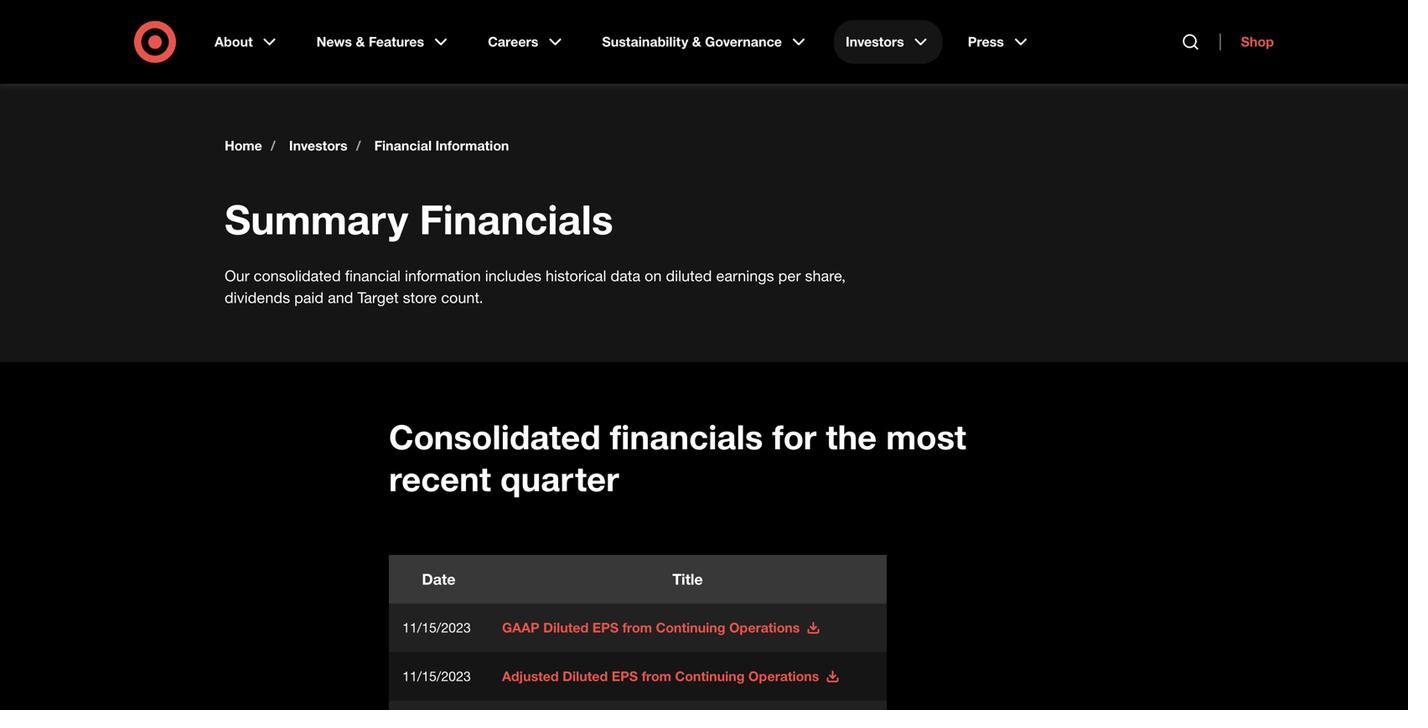 Task type: describe. For each thing, give the bounding box(es) containing it.
adjusted diluted eps from continuing operations
[[502, 668, 820, 685]]

1 vertical spatial investors link
[[289, 138, 348, 154]]

store
[[403, 288, 437, 306]]

financials
[[610, 416, 763, 457]]

gaap diluted eps from continuing operations link
[[502, 620, 820, 636]]

on
[[645, 267, 662, 285]]

0 horizontal spatial investors
[[289, 138, 348, 154]]

historical
[[546, 267, 607, 285]]

financial information link
[[374, 138, 509, 154]]

news & features link
[[305, 20, 463, 64]]

share,
[[805, 267, 846, 285]]

1 horizontal spatial investors
[[846, 34, 904, 50]]

title
[[673, 570, 703, 588]]

date
[[422, 570, 456, 588]]

from for adjusted
[[642, 668, 672, 685]]

financials
[[420, 195, 613, 244]]

recent
[[389, 458, 491, 499]]

the
[[826, 416, 877, 457]]

count.
[[441, 288, 483, 306]]

paid
[[294, 288, 324, 306]]

diluted for adjusted
[[563, 668, 608, 685]]

information
[[405, 267, 481, 285]]

diluted for gaap
[[543, 620, 589, 636]]

11/15/2023 for adjusted
[[402, 668, 471, 685]]

home link
[[225, 138, 262, 154]]

home
[[225, 138, 262, 154]]

operations for gaap diluted eps from continuing operations
[[729, 620, 800, 636]]

shop
[[1241, 34, 1274, 50]]

adjusted
[[502, 668, 559, 685]]

consolidated
[[389, 416, 601, 457]]

about
[[215, 34, 253, 50]]

sustainability & governance link
[[591, 20, 821, 64]]

per
[[779, 267, 801, 285]]

most
[[886, 416, 967, 457]]

financial
[[345, 267, 401, 285]]

target
[[358, 288, 399, 306]]

& for features
[[356, 34, 365, 50]]

earnings
[[716, 267, 774, 285]]

continuing for gaap diluted eps from continuing operations
[[656, 620, 726, 636]]

for
[[773, 416, 817, 457]]

includes
[[485, 267, 542, 285]]

and
[[328, 288, 353, 306]]

features
[[369, 34, 424, 50]]

continuing for adjusted diluted eps from continuing operations
[[675, 668, 745, 685]]

our
[[225, 267, 250, 285]]



Task type: vqa. For each thing, say whether or not it's contained in the screenshot.
Financials
yes



Task type: locate. For each thing, give the bounding box(es) containing it.
2 & from the left
[[692, 34, 702, 50]]

& for governance
[[692, 34, 702, 50]]

& right news
[[356, 34, 365, 50]]

0 vertical spatial operations
[[729, 620, 800, 636]]

information
[[436, 138, 509, 154]]

consolidated financials for the most recent quarter
[[389, 416, 967, 499]]

about link
[[203, 20, 291, 64]]

&
[[356, 34, 365, 50], [692, 34, 702, 50]]

consolidated
[[254, 267, 341, 285]]

from
[[623, 620, 652, 636], [642, 668, 672, 685]]

operations for adjusted diluted eps from continuing operations
[[749, 668, 820, 685]]

0 vertical spatial 11/15/2023
[[402, 620, 471, 636]]

1 vertical spatial operations
[[749, 668, 820, 685]]

sustainability
[[602, 34, 689, 50]]

1 & from the left
[[356, 34, 365, 50]]

& left governance
[[692, 34, 702, 50]]

from down gaap diluted eps from continuing operations link
[[642, 668, 672, 685]]

financial information
[[374, 138, 509, 154]]

1 vertical spatial from
[[642, 668, 672, 685]]

eps for gaap
[[593, 620, 619, 636]]

0 vertical spatial eps
[[593, 620, 619, 636]]

our consolidated financial information includes historical data on diluted earnings per share, dividends paid and target store count.
[[225, 267, 846, 306]]

diluted right adjusted
[[563, 668, 608, 685]]

careers link
[[476, 20, 577, 64]]

eps for adjusted
[[612, 668, 638, 685]]

11/15/2023
[[402, 620, 471, 636], [402, 668, 471, 685]]

continuing down title
[[656, 620, 726, 636]]

adjusted diluted eps from continuing operations link
[[502, 668, 840, 685]]

0 vertical spatial diluted
[[543, 620, 589, 636]]

eps up adjusted diluted eps from continuing operations
[[593, 620, 619, 636]]

diluted
[[666, 267, 712, 285]]

summary
[[225, 195, 408, 244]]

quarter
[[501, 458, 619, 499]]

news & features
[[317, 34, 424, 50]]

from inside adjusted diluted eps from continuing operations link
[[642, 668, 672, 685]]

1 horizontal spatial investors link
[[834, 20, 943, 64]]

2 11/15/2023 from the top
[[402, 668, 471, 685]]

1 11/15/2023 from the top
[[402, 620, 471, 636]]

from for gaap
[[623, 620, 652, 636]]

gaap diluted eps from continuing operations
[[502, 620, 800, 636]]

shop link
[[1220, 34, 1274, 50]]

press link
[[956, 20, 1043, 64]]

summary financials
[[225, 195, 613, 244]]

dividends
[[225, 288, 290, 306]]

operations
[[729, 620, 800, 636], [749, 668, 820, 685]]

eps
[[593, 620, 619, 636], [612, 668, 638, 685]]

eps down gaap diluted eps from continuing operations
[[612, 668, 638, 685]]

0 vertical spatial investors
[[846, 34, 904, 50]]

0 vertical spatial investors link
[[834, 20, 943, 64]]

0 vertical spatial from
[[623, 620, 652, 636]]

1 vertical spatial 11/15/2023
[[402, 668, 471, 685]]

1 vertical spatial continuing
[[675, 668, 745, 685]]

continuing down gaap diluted eps from continuing operations link
[[675, 668, 745, 685]]

& inside sustainability & governance link
[[692, 34, 702, 50]]

11/15/2023 for gaap
[[402, 620, 471, 636]]

1 vertical spatial diluted
[[563, 668, 608, 685]]

continuing
[[656, 620, 726, 636], [675, 668, 745, 685]]

investors link
[[834, 20, 943, 64], [289, 138, 348, 154]]

1 vertical spatial investors
[[289, 138, 348, 154]]

gaap
[[502, 620, 540, 636]]

diluted right gaap
[[543, 620, 589, 636]]

sustainability & governance
[[602, 34, 782, 50]]

investors
[[846, 34, 904, 50], [289, 138, 348, 154]]

1 horizontal spatial &
[[692, 34, 702, 50]]

press
[[968, 34, 1004, 50]]

0 horizontal spatial &
[[356, 34, 365, 50]]

0 horizontal spatial investors link
[[289, 138, 348, 154]]

news
[[317, 34, 352, 50]]

governance
[[705, 34, 782, 50]]

0 vertical spatial continuing
[[656, 620, 726, 636]]

& inside news & features link
[[356, 34, 365, 50]]

data
[[611, 267, 641, 285]]

careers
[[488, 34, 539, 50]]

from up adjusted diluted eps from continuing operations
[[623, 620, 652, 636]]

from inside gaap diluted eps from continuing operations link
[[623, 620, 652, 636]]

financial
[[374, 138, 432, 154]]

1 vertical spatial eps
[[612, 668, 638, 685]]

diluted
[[543, 620, 589, 636], [563, 668, 608, 685]]



